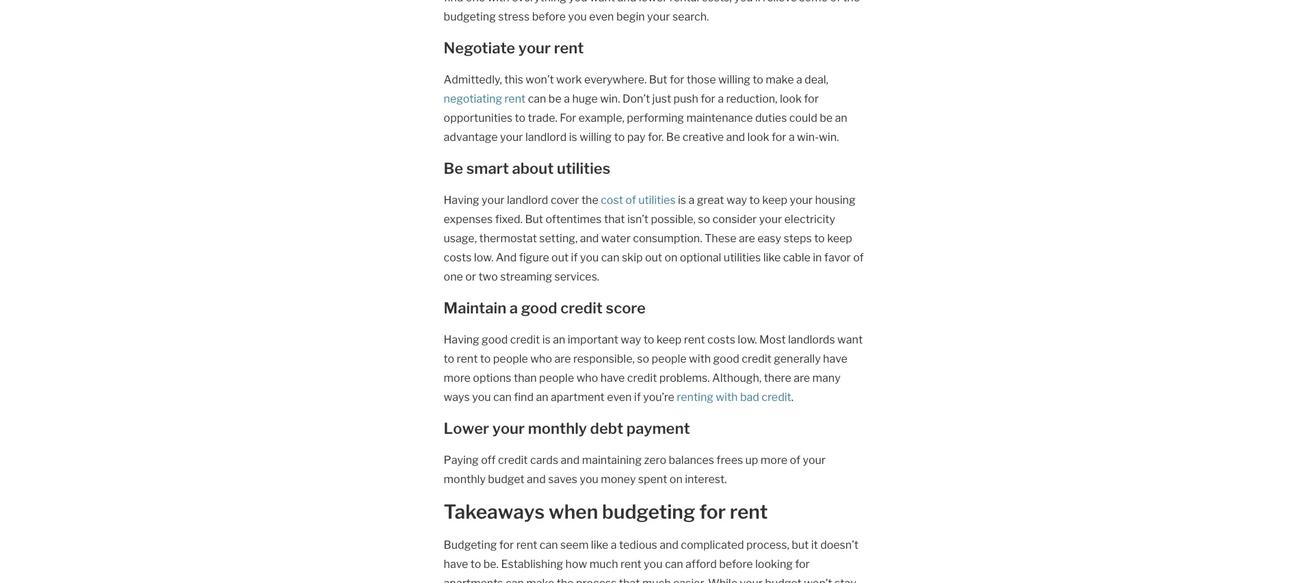 Task type: vqa. For each thing, say whether or not it's contained in the screenshot.
"to" to the bottom
no



Task type: locate. For each thing, give the bounding box(es) containing it.
0 vertical spatial way
[[727, 193, 747, 206]]

utilities up possible,
[[639, 193, 676, 206]]

consider
[[713, 212, 757, 226]]

for down the deal,
[[804, 92, 819, 105]]

rent up establishing
[[517, 538, 538, 551]]

can left find
[[493, 390, 512, 403]]

landlord
[[526, 130, 567, 143], [507, 193, 549, 206]]

is inside "having good credit is an important way to keep rent costs low. most landlords want to rent to people who are responsible, so people with good credit generally have more options than people who have credit problems. although, there are many ways you can find an apartment even if you're"
[[543, 333, 551, 346]]

an right could
[[835, 111, 848, 124]]

a left the tedious
[[611, 538, 617, 551]]

the left cost
[[582, 193, 599, 206]]

2 vertical spatial good
[[714, 352, 740, 365]]

you down options
[[472, 390, 491, 403]]

1 vertical spatial like
[[591, 538, 609, 551]]

an
[[835, 111, 848, 124], [553, 333, 566, 346], [536, 390, 549, 403]]

responsible,
[[573, 352, 635, 365]]

a up maintenance
[[718, 92, 724, 105]]

1 horizontal spatial if
[[634, 390, 641, 403]]

so down great
[[698, 212, 711, 226]]

out right skip
[[645, 250, 663, 264]]

1 horizontal spatial budget
[[765, 576, 802, 583]]

those
[[687, 73, 716, 86]]

a left the deal,
[[797, 73, 803, 86]]

0 horizontal spatial like
[[591, 538, 609, 551]]

your down find
[[493, 419, 525, 438]]

0 horizontal spatial more
[[444, 371, 471, 384]]

creative
[[683, 130, 724, 143]]

0 horizontal spatial willing
[[580, 130, 612, 143]]

make inside budgeting for rent can seem like a tedious and complicated process, but it doesn't have to be. establishing how much rent you can afford before looking for apartments can make the process that much easier. while your budget won't st
[[526, 576, 555, 583]]

be right for.
[[666, 130, 681, 143]]

paying off credit cards and maintaining zero balances frees up more of your monthly budget and saves you money spent on interest.
[[444, 453, 826, 486]]

are
[[739, 231, 755, 245], [555, 352, 571, 365], [794, 371, 810, 384]]

to up the consider
[[750, 193, 760, 206]]

seem
[[561, 538, 589, 551]]

1 out from the left
[[552, 250, 569, 264]]

you inside is a great way to keep your housing expenses fixed. but oftentimes that isn't possible, so consider your electricity usage, thermostat setting, and water consumption. these are easy steps to keep costs low. and figure out if you can skip out on optional utilities like cable in favor of one or two streaming services.
[[580, 250, 599, 264]]

0 horizontal spatial be
[[444, 159, 463, 178]]

1 horizontal spatial make
[[766, 73, 794, 86]]

0 horizontal spatial won't
[[526, 73, 554, 86]]

1 horizontal spatial are
[[739, 231, 755, 245]]

usage,
[[444, 231, 477, 245]]

1 horizontal spatial be
[[666, 130, 681, 143]]

keep up favor
[[828, 231, 853, 245]]

0 vertical spatial low.
[[474, 250, 494, 264]]

maintain
[[444, 299, 507, 317]]

1 vertical spatial landlord
[[507, 193, 549, 206]]

0 horizontal spatial the
[[557, 576, 574, 583]]

1 vertical spatial if
[[634, 390, 641, 403]]

0 vertical spatial but
[[649, 73, 668, 86]]

if up services. at the left top of page
[[571, 250, 578, 264]]

apartment
[[551, 390, 605, 403]]

budgeting
[[444, 538, 497, 551]]

with up the problems.
[[689, 352, 711, 365]]

2 horizontal spatial good
[[714, 352, 740, 365]]

1 vertical spatial be
[[820, 111, 833, 124]]

just
[[653, 92, 671, 105]]

zero
[[644, 453, 667, 466]]

0 vertical spatial with
[[689, 352, 711, 365]]

but inside is a great way to keep your housing expenses fixed. but oftentimes that isn't possible, so consider your electricity usage, thermostat setting, and water consumption. these are easy steps to keep costs low. and figure out if you can skip out on optional utilities like cable in favor of one or two streaming services.
[[525, 212, 543, 226]]

steps
[[784, 231, 812, 245]]

while
[[708, 576, 738, 583]]

0 horizontal spatial have
[[444, 557, 468, 570]]

deal,
[[805, 73, 829, 86]]

1 vertical spatial utilities
[[639, 193, 676, 206]]

budget
[[488, 472, 525, 486], [765, 576, 802, 583]]

out
[[552, 250, 569, 264], [645, 250, 663, 264]]

0 horizontal spatial good
[[482, 333, 508, 346]]

can up easier.
[[665, 557, 683, 570]]

1 horizontal spatial low.
[[738, 333, 757, 346]]

budget down off
[[488, 472, 525, 486]]

are left easy
[[739, 231, 755, 245]]

utilities inside is a great way to keep your housing expenses fixed. but oftentimes that isn't possible, so consider your electricity usage, thermostat setting, and water consumption. these are easy steps to keep costs low. and figure out if you can skip out on optional utilities like cable in favor of one or two streaming services.
[[724, 250, 761, 264]]

0 vertical spatial keep
[[763, 193, 788, 206]]

1 horizontal spatial with
[[716, 390, 738, 403]]

1 vertical spatial won't
[[804, 576, 833, 583]]

1 vertical spatial more
[[761, 453, 788, 466]]

willing up the reduction,
[[719, 73, 751, 86]]

if inside "having good credit is an important way to keep rent costs low. most landlords want to rent to people who are responsible, so people with good credit generally have more options than people who have credit problems. although, there are many ways you can find an apartment even if you're"
[[634, 390, 641, 403]]

landlord down trade.
[[526, 130, 567, 143]]

more inside "having good credit is an important way to keep rent costs low. most landlords want to rent to people who are responsible, so people with good credit generally have more options than people who have credit problems. although, there are many ways you can find an apartment even if you're"
[[444, 371, 471, 384]]

how
[[566, 557, 587, 570]]

costs
[[444, 250, 472, 264], [708, 333, 736, 346]]

and down oftentimes
[[580, 231, 599, 245]]

that
[[604, 212, 625, 226], [619, 576, 640, 583]]

be
[[549, 92, 562, 105], [820, 111, 833, 124]]

and down cards
[[527, 472, 546, 486]]

1 vertical spatial are
[[555, 352, 571, 365]]

1 vertical spatial but
[[525, 212, 543, 226]]

0 horizontal spatial way
[[621, 333, 641, 346]]

be right could
[[820, 111, 833, 124]]

like right "seem"
[[591, 538, 609, 551]]

0 vertical spatial won't
[[526, 73, 554, 86]]

more
[[444, 371, 471, 384], [761, 453, 788, 466]]

is down for
[[569, 130, 578, 143]]

0 vertical spatial that
[[604, 212, 625, 226]]

out down setting,
[[552, 250, 569, 264]]

monthly down paying
[[444, 472, 486, 486]]

and right the tedious
[[660, 538, 679, 551]]

much up process
[[590, 557, 618, 570]]

is
[[569, 130, 578, 143], [678, 193, 686, 206], [543, 333, 551, 346]]

that inside is a great way to keep your housing expenses fixed. but oftentimes that isn't possible, so consider your electricity usage, thermostat setting, and water consumption. these are easy steps to keep costs low. and figure out if you can skip out on optional utilities like cable in favor of one or two streaming services.
[[604, 212, 625, 226]]

having down maintain
[[444, 333, 480, 346]]

to left "pay"
[[614, 130, 625, 143]]

0 horizontal spatial of
[[626, 193, 636, 206]]

way down score
[[621, 333, 641, 346]]

to
[[753, 73, 764, 86], [515, 111, 526, 124], [614, 130, 625, 143], [750, 193, 760, 206], [815, 231, 825, 245], [644, 333, 654, 346], [444, 352, 455, 365], [480, 352, 491, 365], [471, 557, 481, 570]]

2 out from the left
[[645, 250, 663, 264]]

0 horizontal spatial out
[[552, 250, 569, 264]]

but up just
[[649, 73, 668, 86]]

cards
[[530, 453, 559, 466]]

electricity
[[785, 212, 836, 226]]

0 horizontal spatial low.
[[474, 250, 494, 264]]

good down streaming
[[521, 299, 558, 317]]

2 horizontal spatial of
[[854, 250, 864, 264]]

your up "be smart about utilities" on the left of the page
[[500, 130, 523, 143]]

won't inside budgeting for rent can seem like a tedious and complicated process, but it doesn't have to be. establishing how much rent you can afford before looking for apartments can make the process that much easier. while your budget won't st
[[804, 576, 833, 583]]

your right up
[[803, 453, 826, 466]]

1 horizontal spatial who
[[577, 371, 598, 384]]

an inside can be a huge win. don't just push for a reduction, look for opportunities to trade. for example, performing maintenance duties could be an advantage your landlord is willing to pay for. be creative and look for a win-win.
[[835, 111, 848, 124]]

like
[[764, 250, 781, 264], [591, 538, 609, 551]]

monthly up cards
[[528, 419, 587, 438]]

1 horizontal spatial but
[[649, 73, 668, 86]]

fixed.
[[495, 212, 523, 226]]

people up apartment at bottom
[[539, 371, 574, 384]]

are inside is a great way to keep your housing expenses fixed. but oftentimes that isn't possible, so consider your electricity usage, thermostat setting, and water consumption. these are easy steps to keep costs low. and figure out if you can skip out on optional utilities like cable in favor of one or two streaming services.
[[739, 231, 755, 245]]

that right process
[[619, 576, 640, 583]]

rent
[[554, 39, 584, 57], [505, 92, 526, 105], [684, 333, 705, 346], [457, 352, 478, 365], [730, 500, 768, 524], [517, 538, 538, 551], [621, 557, 642, 570]]

but
[[649, 73, 668, 86], [525, 212, 543, 226]]

1 vertical spatial of
[[854, 250, 864, 264]]

1 horizontal spatial so
[[698, 212, 711, 226]]

interest.
[[685, 472, 727, 486]]

oftentimes
[[546, 212, 602, 226]]

1 vertical spatial the
[[557, 576, 574, 583]]

takeaways when budgeting for rent
[[444, 500, 768, 524]]

0 horizontal spatial are
[[555, 352, 571, 365]]

2 vertical spatial are
[[794, 371, 810, 384]]

0 horizontal spatial if
[[571, 250, 578, 264]]

.
[[792, 390, 794, 403]]

for down duties at the top of page
[[772, 130, 787, 143]]

0 vertical spatial have
[[823, 352, 848, 365]]

1 vertical spatial an
[[553, 333, 566, 346]]

1 horizontal spatial much
[[643, 576, 671, 583]]

to inside admittedly, this won't work everywhere. but for those willing to make a deal, negotiating rent
[[753, 73, 764, 86]]

1 horizontal spatial people
[[539, 371, 574, 384]]

good down maintain
[[482, 333, 508, 346]]

make down establishing
[[526, 576, 555, 583]]

1 horizontal spatial the
[[582, 193, 599, 206]]

0 vertical spatial having
[[444, 193, 480, 206]]

1 horizontal spatial way
[[727, 193, 747, 206]]

a left great
[[689, 193, 695, 206]]

utilities up cover
[[557, 159, 611, 178]]

be smart about utilities
[[444, 159, 611, 178]]

win. down the deal,
[[819, 130, 839, 143]]

2 vertical spatial keep
[[657, 333, 682, 346]]

who up apartment at bottom
[[577, 371, 598, 384]]

great
[[697, 193, 724, 206]]

have inside budgeting for rent can seem like a tedious and complicated process, but it doesn't have to be. establishing how much rent you can afford before looking for apartments can make the process that much easier. while your budget won't st
[[444, 557, 468, 570]]

with down although,
[[716, 390, 738, 403]]

2 vertical spatial of
[[790, 453, 801, 466]]

way inside "having good credit is an important way to keep rent costs low. most landlords want to rent to people who are responsible, so people with good credit generally have more options than people who have credit problems. although, there are many ways you can find an apartment even if you're"
[[621, 333, 641, 346]]

1 vertical spatial having
[[444, 333, 480, 346]]

everywhere.
[[584, 73, 647, 86]]

an left important
[[553, 333, 566, 346]]

2 vertical spatial have
[[444, 557, 468, 570]]

you right 'saves'
[[580, 472, 599, 486]]

credit down there
[[762, 390, 792, 403]]

of
[[626, 193, 636, 206], [854, 250, 864, 264], [790, 453, 801, 466]]

landlord up fixed.
[[507, 193, 549, 206]]

1 vertical spatial on
[[670, 472, 683, 486]]

0 horizontal spatial win.
[[600, 92, 620, 105]]

rent up process, at the bottom of the page
[[730, 500, 768, 524]]

0 vertical spatial on
[[665, 250, 678, 264]]

so right responsible,
[[637, 352, 650, 365]]

2 vertical spatial utilities
[[724, 250, 761, 264]]

0 vertical spatial if
[[571, 250, 578, 264]]

0 vertical spatial monthly
[[528, 419, 587, 438]]

a down streaming
[[510, 299, 518, 317]]

for up push
[[670, 73, 685, 86]]

willing down "example,"
[[580, 130, 612, 143]]

have up apartments
[[444, 557, 468, 570]]

problems.
[[660, 371, 710, 384]]

your down 'before'
[[740, 576, 763, 583]]

can up establishing
[[540, 538, 558, 551]]

takeaways
[[444, 500, 545, 524]]

be inside can be a huge win. don't just push for a reduction, look for opportunities to trade. for example, performing maintenance duties could be an advantage your landlord is willing to pay for. be creative and look for a win-win.
[[666, 130, 681, 143]]

a left win-
[[789, 130, 795, 143]]

keep up easy
[[763, 193, 788, 206]]

the down how
[[557, 576, 574, 583]]

having inside "having good credit is an important way to keep rent costs low. most landlords want to rent to people who are responsible, so people with good credit generally have more options than people who have credit problems. although, there are many ways you can find an apartment even if you're"
[[444, 333, 480, 346]]

the
[[582, 193, 599, 206], [557, 576, 574, 583]]

are down generally at the bottom right of page
[[794, 371, 810, 384]]

your
[[519, 39, 551, 57], [500, 130, 523, 143], [482, 193, 505, 206], [790, 193, 813, 206], [759, 212, 782, 226], [493, 419, 525, 438], [803, 453, 826, 466], [740, 576, 763, 583]]

can down water
[[601, 250, 620, 264]]

0 vertical spatial more
[[444, 371, 471, 384]]

0 vertical spatial make
[[766, 73, 794, 86]]

your up fixed.
[[482, 193, 505, 206]]

2 horizontal spatial keep
[[828, 231, 853, 245]]

tedious
[[619, 538, 658, 551]]

who up than
[[531, 352, 552, 365]]

to left the be.
[[471, 557, 481, 570]]

lower
[[444, 419, 489, 438]]

2 vertical spatial is
[[543, 333, 551, 346]]

generally
[[774, 352, 821, 365]]

0 vertical spatial be
[[666, 130, 681, 143]]

your inside budgeting for rent can seem like a tedious and complicated process, but it doesn't have to be. establishing how much rent you can afford before looking for apartments can make the process that much easier. while your budget won't st
[[740, 576, 763, 583]]

so
[[698, 212, 711, 226], [637, 352, 650, 365]]

1 horizontal spatial like
[[764, 250, 781, 264]]

costs inside is a great way to keep your housing expenses fixed. but oftentimes that isn't possible, so consider your electricity usage, thermostat setting, and water consumption. these are easy steps to keep costs low. and figure out if you can skip out on optional utilities like cable in favor of one or two streaming services.
[[444, 250, 472, 264]]

2 horizontal spatial an
[[835, 111, 848, 124]]

of right up
[[790, 453, 801, 466]]

process
[[576, 576, 617, 583]]

1 having from the top
[[444, 193, 480, 206]]

push
[[674, 92, 699, 105]]

many
[[813, 371, 841, 384]]

1 horizontal spatial an
[[553, 333, 566, 346]]

people up than
[[493, 352, 528, 365]]

0 horizontal spatial an
[[536, 390, 549, 403]]

1 vertical spatial keep
[[828, 231, 853, 245]]

1 horizontal spatial out
[[645, 250, 663, 264]]

be left smart
[[444, 159, 463, 178]]

0 vertical spatial be
[[549, 92, 562, 105]]

be up trade.
[[549, 92, 562, 105]]

costs down "usage," on the top left of page
[[444, 250, 472, 264]]

1 horizontal spatial is
[[569, 130, 578, 143]]

1 vertical spatial so
[[637, 352, 650, 365]]

willing
[[719, 73, 751, 86], [580, 130, 612, 143]]

0 horizontal spatial budget
[[488, 472, 525, 486]]

won't down the it
[[804, 576, 833, 583]]

opportunities
[[444, 111, 513, 124]]

maintaining
[[582, 453, 642, 466]]

0 vertical spatial costs
[[444, 250, 472, 264]]

have up many
[[823, 352, 848, 365]]

trade.
[[528, 111, 558, 124]]

1 horizontal spatial won't
[[804, 576, 833, 583]]

0 horizontal spatial utilities
[[557, 159, 611, 178]]

1 horizontal spatial willing
[[719, 73, 751, 86]]

and down maintenance
[[726, 130, 745, 143]]

reduction,
[[726, 92, 778, 105]]

is up possible,
[[678, 193, 686, 206]]

won't right this
[[526, 73, 554, 86]]

expenses
[[444, 212, 493, 226]]

keep inside "having good credit is an important way to keep rent costs low. most landlords want to rent to people who are responsible, so people with good credit generally have more options than people who have credit problems. although, there are many ways you can find an apartment even if you're"
[[657, 333, 682, 346]]

more up ways
[[444, 371, 471, 384]]

consumption.
[[633, 231, 703, 245]]

who
[[531, 352, 552, 365], [577, 371, 598, 384]]

there
[[764, 371, 792, 384]]

is down maintain a good credit score
[[543, 333, 551, 346]]

utilities
[[557, 159, 611, 178], [639, 193, 676, 206], [724, 250, 761, 264]]

0 horizontal spatial much
[[590, 557, 618, 570]]

you up services. at the left top of page
[[580, 250, 599, 264]]

0 vertical spatial who
[[531, 352, 552, 365]]

with
[[689, 352, 711, 365], [716, 390, 738, 403]]

look
[[780, 92, 802, 105], [748, 130, 770, 143]]

you
[[580, 250, 599, 264], [472, 390, 491, 403], [580, 472, 599, 486], [644, 557, 663, 570]]

the inside budgeting for rent can seem like a tedious and complicated process, but it doesn't have to be. establishing how much rent you can afford before looking for apartments can make the process that much easier. while your budget won't st
[[557, 576, 574, 583]]

of inside paying off credit cards and maintaining zero balances frees up more of your monthly budget and saves you money spent on interest.
[[790, 453, 801, 466]]

1 horizontal spatial costs
[[708, 333, 736, 346]]

for
[[670, 73, 685, 86], [701, 92, 716, 105], [804, 92, 819, 105], [772, 130, 787, 143], [700, 500, 726, 524], [499, 538, 514, 551], [795, 557, 810, 570]]

that up water
[[604, 212, 625, 226]]

can
[[528, 92, 546, 105], [601, 250, 620, 264], [493, 390, 512, 403], [540, 538, 558, 551], [665, 557, 683, 570], [506, 576, 524, 583]]

win. down everywhere. on the left top of the page
[[600, 92, 620, 105]]

low. inside "having good credit is an important way to keep rent costs low. most landlords want to rent to people who are responsible, so people with good credit generally have more options than people who have credit problems. although, there are many ways you can find an apartment even if you're"
[[738, 333, 757, 346]]

0 horizontal spatial who
[[531, 352, 552, 365]]

that inside budgeting for rent can seem like a tedious and complicated process, but it doesn't have to be. establishing how much rent you can afford before looking for apartments can make the process that much easier. while your budget won't st
[[619, 576, 640, 583]]

1 horizontal spatial win.
[[819, 130, 839, 143]]

0 horizontal spatial look
[[748, 130, 770, 143]]

more inside paying off credit cards and maintaining zero balances frees up more of your monthly budget and saves you money spent on interest.
[[761, 453, 788, 466]]

before
[[719, 557, 753, 570]]

2 having from the top
[[444, 333, 480, 346]]

won't
[[526, 73, 554, 86], [804, 576, 833, 583]]

on right spent
[[670, 472, 683, 486]]

keep up the problems.
[[657, 333, 682, 346]]

1 vertical spatial win.
[[819, 130, 839, 143]]

low.
[[474, 250, 494, 264], [738, 333, 757, 346]]

0 vertical spatial utilities
[[557, 159, 611, 178]]



Task type: describe. For each thing, give the bounding box(es) containing it.
having good credit is an important way to keep rent costs low. most landlords want to rent to people who are responsible, so people with good credit generally have more options than people who have credit problems. although, there are many ways you can find an apartment even if you're
[[444, 333, 863, 403]]

1 horizontal spatial good
[[521, 299, 558, 317]]

complicated
[[681, 538, 744, 551]]

1 horizontal spatial look
[[780, 92, 802, 105]]

rent down the tedious
[[621, 557, 642, 570]]

1 vertical spatial much
[[643, 576, 671, 583]]

work
[[556, 73, 582, 86]]

renting with bad credit .
[[677, 390, 794, 403]]

budgeting for rent can seem like a tedious and complicated process, but it doesn't have to be. establishing how much rent you can afford before looking for apartments can make the process that much easier. while your budget won't st
[[444, 538, 866, 583]]

win-
[[797, 130, 819, 143]]

one
[[444, 270, 463, 283]]

negotiate
[[444, 39, 515, 57]]

than
[[514, 371, 537, 384]]

can inside is a great way to keep your housing expenses fixed. but oftentimes that isn't possible, so consider your electricity usage, thermostat setting, and water consumption. these are easy steps to keep costs low. and figure out if you can skip out on optional utilities like cable in favor of one or two streaming services.
[[601, 250, 620, 264]]

thermostat
[[479, 231, 537, 245]]

willing inside can be a huge win. don't just push for a reduction, look for opportunities to trade. for example, performing maintenance duties could be an advantage your landlord is willing to pay for. be creative and look for a win-win.
[[580, 130, 612, 143]]

saves
[[548, 472, 578, 486]]

favor
[[825, 250, 851, 264]]

negotiating rent link
[[444, 92, 526, 105]]

and inside can be a huge win. don't just push for a reduction, look for opportunities to trade. for example, performing maintenance duties could be an advantage your landlord is willing to pay for. be creative and look for a win-win.
[[726, 130, 745, 143]]

for.
[[648, 130, 664, 143]]

looking
[[756, 557, 793, 570]]

maintain a good credit score
[[444, 299, 646, 317]]

want
[[838, 333, 863, 346]]

you inside paying off credit cards and maintaining zero balances frees up more of your monthly budget and saves you money spent on interest.
[[580, 472, 599, 486]]

your up 'electricity'
[[790, 193, 813, 206]]

a inside budgeting for rent can seem like a tedious and complicated process, but it doesn't have to be. establishing how much rent you can afford before looking for apartments can make the process that much easier. while your budget won't st
[[611, 538, 617, 551]]

credit inside paying off credit cards and maintaining zero balances frees up more of your monthly budget and saves you money spent on interest.
[[498, 453, 528, 466]]

0 vertical spatial of
[[626, 193, 636, 206]]

1 vertical spatial be
[[444, 159, 463, 178]]

rent up work
[[554, 39, 584, 57]]

your inside paying off credit cards and maintaining zero balances frees up more of your monthly budget and saves you money spent on interest.
[[803, 453, 826, 466]]

costs inside "having good credit is an important way to keep rent costs low. most landlords want to rent to people who are responsible, so people with good credit generally have more options than people who have credit problems. although, there are many ways you can find an apartment even if you're"
[[708, 333, 736, 346]]

willing inside admittedly, this won't work everywhere. but for those willing to make a deal, negotiating rent
[[719, 73, 751, 86]]

1 horizontal spatial keep
[[763, 193, 788, 206]]

on inside paying off credit cards and maintaining zero balances frees up more of your monthly budget and saves you money spent on interest.
[[670, 472, 683, 486]]

performing
[[627, 111, 684, 124]]

possible,
[[651, 212, 696, 226]]

2 horizontal spatial have
[[823, 352, 848, 365]]

money
[[601, 472, 636, 486]]

0 vertical spatial win.
[[600, 92, 620, 105]]

two
[[479, 270, 498, 283]]

but
[[792, 538, 809, 551]]

housing
[[815, 193, 856, 206]]

and inside is a great way to keep your housing expenses fixed. but oftentimes that isn't possible, so consider your electricity usage, thermostat setting, and water consumption. these are easy steps to keep costs low. and figure out if you can skip out on optional utilities like cable in favor of one or two streaming services.
[[580, 231, 599, 245]]

cable
[[783, 250, 811, 264]]

you inside budgeting for rent can seem like a tedious and complicated process, but it doesn't have to be. establishing how much rent you can afford before looking for apartments can make the process that much easier. while your budget won't st
[[644, 557, 663, 570]]

way inside is a great way to keep your housing expenses fixed. but oftentimes that isn't possible, so consider your electricity usage, thermostat setting, and water consumption. these are easy steps to keep costs low. and figure out if you can skip out on optional utilities like cable in favor of one or two streaming services.
[[727, 193, 747, 206]]

budget inside budgeting for rent can seem like a tedious and complicated process, but it doesn't have to be. establishing how much rent you can afford before looking for apartments can make the process that much easier. while your budget won't st
[[765, 576, 802, 583]]

paying
[[444, 453, 479, 466]]

a inside admittedly, this won't work everywhere. but for those willing to make a deal, negotiating rent
[[797, 73, 803, 86]]

to up ways
[[444, 352, 455, 365]]

rent inside admittedly, this won't work everywhere. but for those willing to make a deal, negotiating rent
[[505, 92, 526, 105]]

maintenance
[[687, 111, 753, 124]]

1 horizontal spatial monthly
[[528, 419, 587, 438]]

is inside is a great way to keep your housing expenses fixed. but oftentimes that isn't possible, so consider your electricity usage, thermostat setting, and water consumption. these are easy steps to keep costs low. and figure out if you can skip out on optional utilities like cable in favor of one or two streaming services.
[[678, 193, 686, 206]]

advantage
[[444, 130, 498, 143]]

easy
[[758, 231, 782, 245]]

services.
[[555, 270, 600, 283]]

options
[[473, 371, 512, 384]]

landlords
[[788, 333, 835, 346]]

can be a huge win. don't just push for a reduction, look for opportunities to trade. for example, performing maintenance duties could be an advantage your landlord is willing to pay for. be creative and look for a win-win.
[[444, 92, 848, 143]]

monthly inside paying off credit cards and maintaining zero balances frees up more of your monthly budget and saves you money spent on interest.
[[444, 472, 486, 486]]

but inside admittedly, this won't work everywhere. but for those willing to make a deal, negotiating rent
[[649, 73, 668, 86]]

when
[[549, 500, 598, 524]]

score
[[606, 299, 646, 317]]

this
[[505, 73, 523, 86]]

admittedly, this won't work everywhere. but for those willing to make a deal, negotiating rent
[[444, 73, 829, 105]]

admittedly,
[[444, 73, 502, 86]]

budget inside paying off credit cards and maintaining zero balances frees up more of your monthly budget and saves you money spent on interest.
[[488, 472, 525, 486]]

in
[[813, 250, 822, 264]]

a left huge
[[564, 92, 570, 105]]

1 horizontal spatial utilities
[[639, 193, 676, 206]]

even
[[607, 390, 632, 403]]

can inside can be a huge win. don't just push for a reduction, look for opportunities to trade. for example, performing maintenance duties could be an advantage your landlord is willing to pay for. be creative and look for a win-win.
[[528, 92, 546, 105]]

ways
[[444, 390, 470, 403]]

if inside is a great way to keep your housing expenses fixed. but oftentimes that isn't possible, so consider your electricity usage, thermostat setting, and water consumption. these are easy steps to keep costs low. and figure out if you can skip out on optional utilities like cable in favor of one or two streaming services.
[[571, 250, 578, 264]]

pay
[[627, 130, 646, 143]]

your up this
[[519, 39, 551, 57]]

is a great way to keep your housing expenses fixed. but oftentimes that isn't possible, so consider your electricity usage, thermostat setting, and water consumption. these are easy steps to keep costs low. and figure out if you can skip out on optional utilities like cable in favor of one or two streaming services.
[[444, 193, 864, 283]]

it
[[811, 538, 818, 551]]

0 vertical spatial the
[[582, 193, 599, 206]]

could
[[790, 111, 818, 124]]

cover
[[551, 193, 579, 206]]

payment
[[627, 419, 690, 438]]

about
[[512, 159, 554, 178]]

make inside admittedly, this won't work everywhere. but for those willing to make a deal, negotiating rent
[[766, 73, 794, 86]]

rent up options
[[457, 352, 478, 365]]

on inside is a great way to keep your housing expenses fixed. but oftentimes that isn't possible, so consider your electricity usage, thermostat setting, and water consumption. these are easy steps to keep costs low. and figure out if you can skip out on optional utilities like cable in favor of one or two streaming services.
[[665, 250, 678, 264]]

figure
[[519, 250, 549, 264]]

to down score
[[644, 333, 654, 346]]

low. inside is a great way to keep your housing expenses fixed. but oftentimes that isn't possible, so consider your electricity usage, thermostat setting, and water consumption. these are easy steps to keep costs low. and figure out if you can skip out on optional utilities like cable in favor of one or two streaming services.
[[474, 250, 494, 264]]

frees
[[717, 453, 743, 466]]

off
[[481, 453, 496, 466]]

won't inside admittedly, this won't work everywhere. but for those willing to make a deal, negotiating rent
[[526, 73, 554, 86]]

for up establishing
[[499, 538, 514, 551]]

so inside "having good credit is an important way to keep rent costs low. most landlords want to rent to people who are responsible, so people with good credit generally have more options than people who have credit problems. although, there are many ways you can find an apartment even if you're"
[[637, 352, 650, 365]]

so inside is a great way to keep your housing expenses fixed. but oftentimes that isn't possible, so consider your electricity usage, thermostat setting, and water consumption. these are easy steps to keep costs low. and figure out if you can skip out on optional utilities like cable in favor of one or two streaming services.
[[698, 212, 711, 226]]

for inside admittedly, this won't work everywhere. but for those willing to make a deal, negotiating rent
[[670, 73, 685, 86]]

find
[[514, 390, 534, 403]]

to up options
[[480, 352, 491, 365]]

having for having your landlord cover the cost of utilities
[[444, 193, 480, 206]]

debt
[[590, 419, 624, 438]]

balances
[[669, 453, 714, 466]]

up
[[746, 453, 759, 466]]

doesn't
[[821, 538, 859, 551]]

rent up the problems.
[[684, 333, 705, 346]]

1 vertical spatial look
[[748, 130, 770, 143]]

with inside "having good credit is an important way to keep rent costs low. most landlords want to rent to people who are responsible, so people with good credit generally have more options than people who have credit problems. although, there are many ways you can find an apartment even if you're"
[[689, 352, 711, 365]]

smart
[[467, 159, 509, 178]]

to up in
[[815, 231, 825, 245]]

2 vertical spatial an
[[536, 390, 549, 403]]

credit up you're
[[627, 371, 657, 384]]

and up 'saves'
[[561, 453, 580, 466]]

huge
[[572, 92, 598, 105]]

credit down services. at the left top of page
[[561, 299, 603, 317]]

of inside is a great way to keep your housing expenses fixed. but oftentimes that isn't possible, so consider your electricity usage, thermostat setting, and water consumption. these are easy steps to keep costs low. and figure out if you can skip out on optional utilities like cable in favor of one or two streaming services.
[[854, 250, 864, 264]]

2 horizontal spatial people
[[652, 352, 687, 365]]

1 vertical spatial have
[[601, 371, 625, 384]]

budgeting
[[602, 500, 696, 524]]

be.
[[484, 557, 499, 570]]

to left trade.
[[515, 111, 526, 124]]

for
[[560, 111, 577, 124]]

like inside is a great way to keep your housing expenses fixed. but oftentimes that isn't possible, so consider your electricity usage, thermostat setting, and water consumption. these are easy steps to keep costs low. and figure out if you can skip out on optional utilities like cable in favor of one or two streaming services.
[[764, 250, 781, 264]]

example,
[[579, 111, 625, 124]]

lower your monthly debt payment
[[444, 419, 690, 438]]

for down those
[[701, 92, 716, 105]]

having for having good credit is an important way to keep rent costs low. most landlords want to rent to people who are responsible, so people with good credit generally have more options than people who have credit problems. although, there are many ways you can find an apartment even if you're
[[444, 333, 480, 346]]

setting,
[[540, 231, 578, 245]]

can down establishing
[[506, 576, 524, 583]]

to inside budgeting for rent can seem like a tedious and complicated process, but it doesn't have to be. establishing how much rent you can afford before looking for apartments can make the process that much easier. while your budget won't st
[[471, 557, 481, 570]]

can inside "having good credit is an important way to keep rent costs low. most landlords want to rent to people who are responsible, so people with good credit generally have more options than people who have credit problems. although, there are many ways you can find an apartment even if you're"
[[493, 390, 512, 403]]

cost
[[601, 193, 623, 206]]

for down "but"
[[795, 557, 810, 570]]

your inside can be a huge win. don't just push for a reduction, look for opportunities to trade. for example, performing maintenance duties could be an advantage your landlord is willing to pay for. be creative and look for a win-win.
[[500, 130, 523, 143]]

credit down most
[[742, 352, 772, 365]]

or
[[466, 270, 476, 283]]

landlord inside can be a huge win. don't just push for a reduction, look for opportunities to trade. for example, performing maintenance duties could be an advantage your landlord is willing to pay for. be creative and look for a win-win.
[[526, 130, 567, 143]]

important
[[568, 333, 619, 346]]

like inside budgeting for rent can seem like a tedious and complicated process, but it doesn't have to be. establishing how much rent you can afford before looking for apartments can make the process that much easier. while your budget won't st
[[591, 538, 609, 551]]

cost of utilities link
[[601, 193, 676, 206]]

0 horizontal spatial people
[[493, 352, 528, 365]]

negotiate your rent
[[444, 39, 584, 57]]

most
[[760, 333, 786, 346]]

credit down maintain a good credit score
[[510, 333, 540, 346]]

is inside can be a huge win. don't just push for a reduction, look for opportunities to trade. for example, performing maintenance duties could be an advantage your landlord is willing to pay for. be creative and look for a win-win.
[[569, 130, 578, 143]]

and inside budgeting for rent can seem like a tedious and complicated process, but it doesn't have to be. establishing how much rent you can afford before looking for apartments can make the process that much easier. while your budget won't st
[[660, 538, 679, 551]]

although,
[[712, 371, 762, 384]]

your up easy
[[759, 212, 782, 226]]

optional
[[680, 250, 722, 264]]

0 vertical spatial much
[[590, 557, 618, 570]]

you inside "having good credit is an important way to keep rent costs low. most landlords want to rent to people who are responsible, so people with good credit generally have more options than people who have credit problems. although, there are many ways you can find an apartment even if you're"
[[472, 390, 491, 403]]

afford
[[686, 557, 717, 570]]

having your landlord cover the cost of utilities
[[444, 193, 676, 206]]

for up complicated
[[700, 500, 726, 524]]

you're
[[643, 390, 675, 403]]

a inside is a great way to keep your housing expenses fixed. but oftentimes that isn't possible, so consider your electricity usage, thermostat setting, and water consumption. these are easy steps to keep costs low. and figure out if you can skip out on optional utilities like cable in favor of one or two streaming services.
[[689, 193, 695, 206]]



